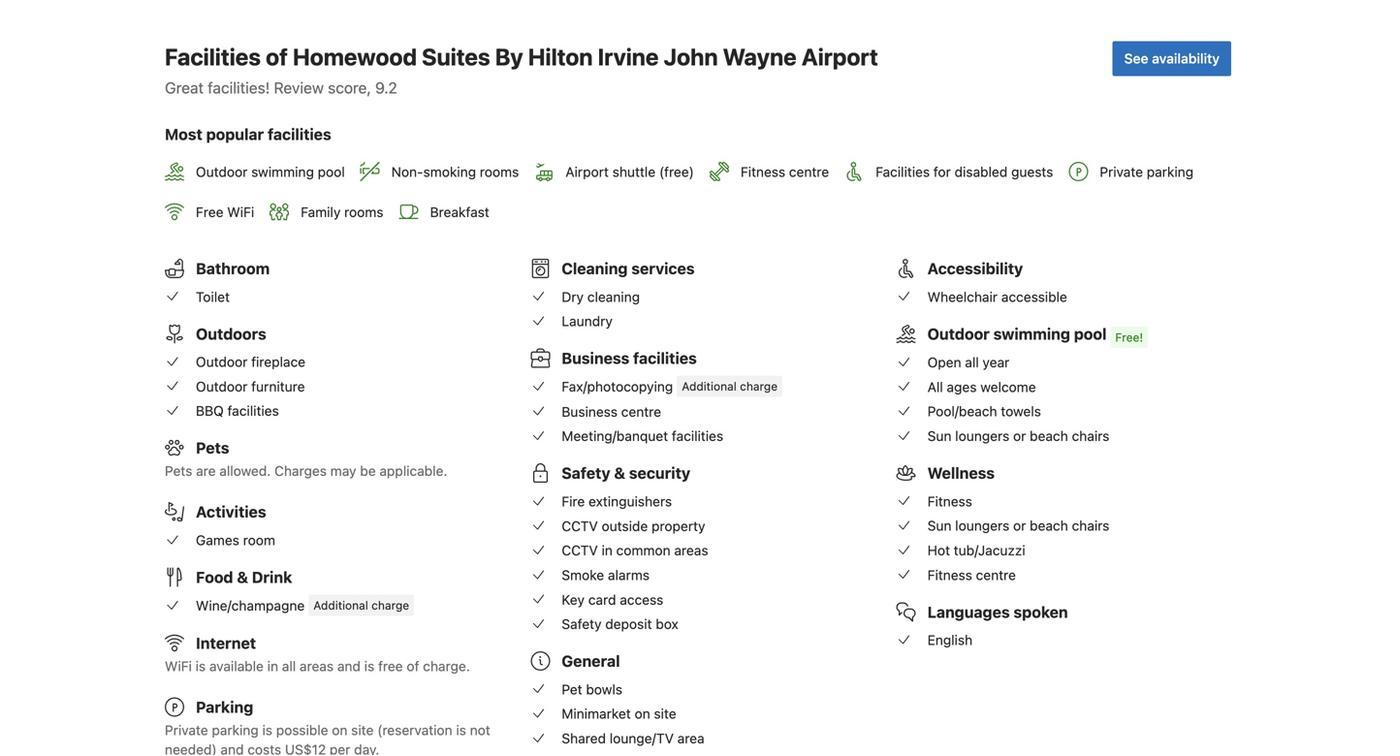 Task type: vqa. For each thing, say whether or not it's contained in the screenshot.
customer service help link
no



Task type: describe. For each thing, give the bounding box(es) containing it.
1 vertical spatial of
[[407, 659, 419, 675]]

irvine
[[598, 43, 659, 70]]

charge.
[[423, 659, 470, 675]]

welcome
[[981, 379, 1037, 395]]

cctv outside property
[[562, 518, 706, 534]]

wayne
[[723, 43, 797, 70]]

pets for pets are allowed. charges may be applicable.
[[165, 463, 192, 479]]

business for business facilities
[[562, 349, 630, 368]]

extinguishers
[[589, 494, 672, 510]]

furniture
[[251, 379, 305, 395]]

0 horizontal spatial wifi
[[165, 659, 192, 675]]

outdoor down outdoors
[[196, 354, 248, 370]]

1 vertical spatial centre
[[621, 404, 662, 420]]

fax/photocopying
[[562, 379, 673, 395]]

john
[[664, 43, 718, 70]]

pet
[[562, 682, 583, 698]]

0 horizontal spatial rooms
[[344, 204, 384, 220]]

outdoor furniture
[[196, 379, 305, 395]]

1 beach from the top
[[1030, 428, 1069, 444]]

be
[[360, 463, 376, 479]]

family rooms
[[301, 204, 384, 220]]

great
[[165, 78, 204, 97]]

airport shuttle (free)
[[566, 164, 694, 180]]

fire extinguishers
[[562, 494, 672, 510]]

minimarket on site
[[562, 706, 677, 722]]

0 horizontal spatial all
[[282, 659, 296, 675]]

facilities for meeting/banquet facilities
[[672, 428, 724, 444]]

safety & security
[[562, 464, 691, 483]]

may
[[331, 463, 356, 479]]

bbq
[[196, 403, 224, 419]]

2 beach from the top
[[1030, 518, 1069, 534]]

food
[[196, 568, 233, 587]]

facilities for for
[[876, 164, 930, 180]]

key card access
[[562, 592, 664, 608]]

availability
[[1153, 50, 1220, 66]]

1 vertical spatial fitness
[[928, 494, 973, 510]]

bowls
[[586, 682, 623, 698]]

property
[[652, 518, 706, 534]]

0 vertical spatial rooms
[[480, 164, 519, 180]]

cleaning services
[[562, 259, 695, 278]]

popular
[[206, 125, 264, 143]]

facilities down review
[[268, 125, 331, 143]]

family
[[301, 204, 341, 220]]

food & drink
[[196, 568, 292, 587]]

is down internet
[[196, 659, 206, 675]]

tub/jacuzzi
[[954, 543, 1026, 559]]

1 vertical spatial swimming
[[994, 325, 1071, 343]]

open all year
[[928, 355, 1010, 371]]

private for private parking
[[1100, 164, 1144, 180]]

dry
[[562, 289, 584, 305]]

airport inside facilities of homewood suites by hilton irvine john wayne airport great facilities! review score, 9.2
[[802, 43, 879, 70]]

ages
[[947, 379, 977, 395]]

non-
[[392, 164, 423, 180]]

shared
[[562, 731, 606, 747]]

fire
[[562, 494, 585, 510]]

1 sun from the top
[[928, 428, 952, 444]]

free
[[196, 204, 224, 220]]

wheelchair
[[928, 289, 998, 305]]

towels
[[1001, 404, 1042, 420]]

business facilities
[[562, 349, 697, 368]]

toilet
[[196, 289, 230, 305]]

is up costs
[[262, 723, 273, 739]]

1 chairs from the top
[[1072, 428, 1110, 444]]

all ages welcome
[[928, 379, 1037, 395]]

1 horizontal spatial all
[[965, 355, 979, 371]]

facilities for business facilities
[[633, 349, 697, 368]]

outside
[[602, 518, 648, 534]]

2 loungers from the top
[[956, 518, 1010, 534]]

card
[[589, 592, 616, 608]]

alarms
[[608, 567, 650, 583]]

meeting/banquet
[[562, 428, 668, 444]]

accessibility
[[928, 259, 1024, 278]]

suites
[[422, 43, 490, 70]]

0 vertical spatial site
[[654, 706, 677, 722]]

most
[[165, 125, 203, 143]]

not
[[470, 723, 491, 739]]

0 vertical spatial in
[[602, 543, 613, 559]]

charges
[[275, 463, 327, 479]]

pet bowls
[[562, 682, 623, 698]]

key
[[562, 592, 585, 608]]

meeting/banquet facilities
[[562, 428, 724, 444]]

0 vertical spatial swimming
[[251, 164, 314, 180]]

private parking is possible on site (reservation is not needed) and costs us$12 per day.
[[165, 723, 491, 756]]

per
[[330, 742, 351, 756]]

0 vertical spatial outdoor swimming pool
[[196, 164, 345, 180]]

0 horizontal spatial in
[[267, 659, 278, 675]]

outdoors
[[196, 325, 266, 343]]

hilton
[[528, 43, 593, 70]]

smoke alarms
[[562, 567, 650, 583]]

cleaning
[[562, 259, 628, 278]]

box
[[656, 616, 679, 632]]

pets for pets
[[196, 439, 229, 458]]

2 sun loungers or beach chairs from the top
[[928, 518, 1110, 534]]

wine/champagne additional charge
[[196, 598, 409, 614]]

additional for wine/champagne
[[314, 599, 368, 613]]

see
[[1125, 50, 1149, 66]]

pool/beach
[[928, 404, 998, 420]]

2 chairs from the top
[[1072, 518, 1110, 534]]

facilities!
[[208, 78, 270, 97]]

free!
[[1116, 331, 1144, 344]]

and inside private parking is possible on site (reservation is not needed) and costs us$12 per day.
[[221, 742, 244, 756]]

breakfast
[[430, 204, 490, 220]]

services
[[632, 259, 695, 278]]

private parking
[[1100, 164, 1194, 180]]

fitness for hot tub/jacuzzi
[[928, 567, 973, 583]]



Task type: locate. For each thing, give the bounding box(es) containing it.
day.
[[354, 742, 380, 756]]

1 vertical spatial parking
[[212, 723, 259, 739]]

or
[[1014, 428, 1027, 444], [1014, 518, 1027, 534]]

0 vertical spatial cctv
[[562, 518, 598, 534]]

1 horizontal spatial and
[[337, 659, 361, 675]]

and left free
[[337, 659, 361, 675]]

laundry
[[562, 313, 613, 329]]

hot
[[928, 543, 951, 559]]

0 vertical spatial facilities
[[165, 43, 261, 70]]

1 safety from the top
[[562, 464, 611, 483]]

pool
[[318, 164, 345, 180], [1074, 325, 1107, 343]]

centre
[[789, 164, 829, 180], [621, 404, 662, 420], [976, 567, 1016, 583]]

charge for wine/champagne
[[372, 599, 409, 613]]

0 horizontal spatial of
[[266, 43, 288, 70]]

1 horizontal spatial wifi
[[227, 204, 254, 220]]

safety
[[562, 464, 611, 483], [562, 616, 602, 632]]

loungers down pool/beach towels
[[956, 428, 1010, 444]]

areas down wine/champagne additional charge
[[300, 659, 334, 675]]

on inside private parking is possible on site (reservation is not needed) and costs us$12 per day.
[[332, 723, 348, 739]]

of inside facilities of homewood suites by hilton irvine john wayne airport great facilities! review score, 9.2
[[266, 43, 288, 70]]

0 vertical spatial airport
[[802, 43, 879, 70]]

0 vertical spatial or
[[1014, 428, 1027, 444]]

facilities
[[268, 125, 331, 143], [633, 349, 697, 368], [227, 403, 279, 419], [672, 428, 724, 444]]

& right 'food'
[[237, 568, 248, 587]]

facilities up fax/photocopying additional charge on the bottom of page
[[633, 349, 697, 368]]

1 vertical spatial and
[[221, 742, 244, 756]]

is left not
[[456, 723, 466, 739]]

or down towels
[[1014, 428, 1027, 444]]

charge inside fax/photocopying additional charge
[[740, 380, 778, 393]]

1 horizontal spatial additional
[[682, 380, 737, 393]]

charge for fax/photocopying
[[740, 380, 778, 393]]

wheelchair accessible
[[928, 289, 1068, 305]]

2 business from the top
[[562, 404, 618, 420]]

fitness centre for hot tub/jacuzzi
[[928, 567, 1016, 583]]

1 horizontal spatial site
[[654, 706, 677, 722]]

rooms right smoking
[[480, 164, 519, 180]]

1 sun loungers or beach chairs from the top
[[928, 428, 1110, 444]]

security
[[629, 464, 691, 483]]

loungers up hot tub/jacuzzi
[[956, 518, 1010, 534]]

1 horizontal spatial centre
[[789, 164, 829, 180]]

0 horizontal spatial pool
[[318, 164, 345, 180]]

outdoor down popular
[[196, 164, 248, 180]]

or up the tub/jacuzzi
[[1014, 518, 1027, 534]]

business centre
[[562, 404, 662, 420]]

1 horizontal spatial areas
[[675, 543, 709, 559]]

all right available
[[282, 659, 296, 675]]

2 vertical spatial fitness
[[928, 567, 973, 583]]

pool left free!
[[1074, 325, 1107, 343]]

facilities inside facilities of homewood suites by hilton irvine john wayne airport great facilities! review score, 9.2
[[165, 43, 261, 70]]

2 vertical spatial centre
[[976, 567, 1016, 583]]

areas down property
[[675, 543, 709, 559]]

1 vertical spatial site
[[351, 723, 374, 739]]

(free)
[[659, 164, 694, 180]]

0 vertical spatial chairs
[[1072, 428, 1110, 444]]

games
[[196, 533, 240, 549]]

1 vertical spatial facilities
[[876, 164, 930, 180]]

business for business centre
[[562, 404, 618, 420]]

1 vertical spatial chairs
[[1072, 518, 1110, 534]]

bathroom
[[196, 259, 270, 278]]

in right available
[[267, 659, 278, 675]]

fitness down hot
[[928, 567, 973, 583]]

private inside private parking is possible on site (reservation is not needed) and costs us$12 per day.
[[165, 723, 208, 739]]

pets are allowed. charges may be applicable.
[[165, 463, 448, 479]]

site inside private parking is possible on site (reservation is not needed) and costs us$12 per day.
[[351, 723, 374, 739]]

safety down 'key'
[[562, 616, 602, 632]]

fitness down wellness
[[928, 494, 973, 510]]

languages
[[928, 603, 1010, 622]]

review
[[274, 78, 324, 97]]

facilities for disabled guests
[[876, 164, 1054, 180]]

1 vertical spatial fitness centre
[[928, 567, 1016, 583]]

beach
[[1030, 428, 1069, 444], [1030, 518, 1069, 534]]

1 vertical spatial rooms
[[344, 204, 384, 220]]

1 vertical spatial loungers
[[956, 518, 1010, 534]]

outdoor fireplace
[[196, 354, 306, 370]]

accessible
[[1002, 289, 1068, 305]]

1 vertical spatial all
[[282, 659, 296, 675]]

wifi right free
[[227, 204, 254, 220]]

fitness right '(free)'
[[741, 164, 786, 180]]

additional inside fax/photocopying additional charge
[[682, 380, 737, 393]]

shared lounge/tv area
[[562, 731, 705, 747]]

1 horizontal spatial fitness centre
[[928, 567, 1016, 583]]

0 vertical spatial safety
[[562, 464, 611, 483]]

airport
[[802, 43, 879, 70], [566, 164, 609, 180]]

needed)
[[165, 742, 217, 756]]

& for food
[[237, 568, 248, 587]]

bbq facilities
[[196, 403, 279, 419]]

centre for hot tub/jacuzzi
[[976, 567, 1016, 583]]

facilities
[[165, 43, 261, 70], [876, 164, 930, 180]]

0 horizontal spatial parking
[[212, 723, 259, 739]]

for
[[934, 164, 951, 180]]

most popular facilities
[[165, 125, 331, 143]]

applicable.
[[380, 463, 448, 479]]

1 horizontal spatial pool
[[1074, 325, 1107, 343]]

1 or from the top
[[1014, 428, 1027, 444]]

swimming down most popular facilities
[[251, 164, 314, 180]]

& up fire extinguishers
[[614, 464, 626, 483]]

0 horizontal spatial &
[[237, 568, 248, 587]]

0 vertical spatial areas
[[675, 543, 709, 559]]

1 horizontal spatial on
[[635, 706, 651, 722]]

additional up wifi is available in all areas and is free of charge.
[[314, 599, 368, 613]]

2 sun from the top
[[928, 518, 952, 534]]

2 safety from the top
[[562, 616, 602, 632]]

0 vertical spatial additional
[[682, 380, 737, 393]]

0 horizontal spatial centre
[[621, 404, 662, 420]]

private up needed)
[[165, 723, 208, 739]]

0 vertical spatial &
[[614, 464, 626, 483]]

year
[[983, 355, 1010, 371]]

1 vertical spatial sun
[[928, 518, 952, 534]]

1 horizontal spatial charge
[[740, 380, 778, 393]]

facilities left for at right
[[876, 164, 930, 180]]

facilities up facilities!
[[165, 43, 261, 70]]

fax/photocopying additional charge
[[562, 379, 778, 395]]

& for safety
[[614, 464, 626, 483]]

available
[[209, 659, 264, 675]]

0 vertical spatial and
[[337, 659, 361, 675]]

0 horizontal spatial and
[[221, 742, 244, 756]]

pets
[[196, 439, 229, 458], [165, 463, 192, 479]]

is left free
[[364, 659, 375, 675]]

1 vertical spatial on
[[332, 723, 348, 739]]

chairs
[[1072, 428, 1110, 444], [1072, 518, 1110, 534]]

parking for private parking
[[1147, 164, 1194, 180]]

costs
[[248, 742, 281, 756]]

centre for airport shuttle (free)
[[789, 164, 829, 180]]

internet
[[196, 634, 256, 653]]

score,
[[328, 78, 371, 97]]

of right free
[[407, 659, 419, 675]]

0 vertical spatial private
[[1100, 164, 1144, 180]]

pool up family
[[318, 164, 345, 180]]

1 horizontal spatial rooms
[[480, 164, 519, 180]]

safety for safety deposit box
[[562, 616, 602, 632]]

beach up spoken
[[1030, 518, 1069, 534]]

areas
[[675, 543, 709, 559], [300, 659, 334, 675]]

general
[[562, 652, 620, 671]]

fitness
[[741, 164, 786, 180], [928, 494, 973, 510], [928, 567, 973, 583]]

business up meeting/banquet
[[562, 404, 618, 420]]

fireplace
[[251, 354, 306, 370]]

site up day.
[[351, 723, 374, 739]]

free wifi
[[196, 204, 254, 220]]

smoking
[[423, 164, 476, 180]]

by
[[495, 43, 523, 70]]

sun loungers or beach chairs up the tub/jacuzzi
[[928, 518, 1110, 534]]

fitness for airport shuttle (free)
[[741, 164, 786, 180]]

1 vertical spatial in
[[267, 659, 278, 675]]

0 vertical spatial fitness
[[741, 164, 786, 180]]

parking
[[1147, 164, 1194, 180], [212, 723, 259, 739]]

0 vertical spatial sun loungers or beach chairs
[[928, 428, 1110, 444]]

additional up meeting/banquet facilities at the bottom of the page
[[682, 380, 737, 393]]

loungers
[[956, 428, 1010, 444], [956, 518, 1010, 534]]

cctv down fire
[[562, 518, 598, 534]]

0 horizontal spatial fitness centre
[[741, 164, 829, 180]]

1 vertical spatial pets
[[165, 463, 192, 479]]

0 vertical spatial wifi
[[227, 204, 254, 220]]

outdoor up bbq
[[196, 379, 248, 395]]

sun up hot
[[928, 518, 952, 534]]

area
[[678, 731, 705, 747]]

dry cleaning
[[562, 289, 640, 305]]

pool/beach towels
[[928, 404, 1042, 420]]

private right guests
[[1100, 164, 1144, 180]]

additional for fax/photocopying
[[682, 380, 737, 393]]

possible
[[276, 723, 328, 739]]

1 horizontal spatial outdoor swimming pool
[[928, 325, 1107, 343]]

charge
[[740, 380, 778, 393], [372, 599, 409, 613]]

1 vertical spatial &
[[237, 568, 248, 587]]

1 vertical spatial charge
[[372, 599, 409, 613]]

0 vertical spatial charge
[[740, 380, 778, 393]]

facilities down outdoor furniture
[[227, 403, 279, 419]]

0 vertical spatial beach
[[1030, 428, 1069, 444]]

0 horizontal spatial airport
[[566, 164, 609, 180]]

1 business from the top
[[562, 349, 630, 368]]

parking inside private parking is possible on site (reservation is not needed) and costs us$12 per day.
[[212, 723, 259, 739]]

pets up are
[[196, 439, 229, 458]]

cleaning
[[588, 289, 640, 305]]

room
[[243, 533, 275, 549]]

additional inside wine/champagne additional charge
[[314, 599, 368, 613]]

1 vertical spatial additional
[[314, 599, 368, 613]]

facilities for bbq facilities
[[227, 403, 279, 419]]

0 vertical spatial all
[[965, 355, 979, 371]]

on up per
[[332, 723, 348, 739]]

games room
[[196, 533, 275, 549]]

1 horizontal spatial of
[[407, 659, 419, 675]]

1 vertical spatial cctv
[[562, 543, 598, 559]]

0 horizontal spatial charge
[[372, 599, 409, 613]]

facilities up security
[[672, 428, 724, 444]]

on up lounge/tv
[[635, 706, 651, 722]]

airport right wayne
[[802, 43, 879, 70]]

common
[[617, 543, 671, 559]]

1 vertical spatial outdoor swimming pool
[[928, 325, 1107, 343]]

1 horizontal spatial pets
[[196, 439, 229, 458]]

1 horizontal spatial airport
[[802, 43, 879, 70]]

2 horizontal spatial centre
[[976, 567, 1016, 583]]

open
[[928, 355, 962, 371]]

drink
[[252, 568, 292, 587]]

safety for safety & security
[[562, 464, 611, 483]]

of
[[266, 43, 288, 70], [407, 659, 419, 675]]

safety up fire
[[562, 464, 611, 483]]

cctv for cctv outside property
[[562, 518, 598, 534]]

outdoor up open all year
[[928, 325, 990, 343]]

1 cctv from the top
[[562, 518, 598, 534]]

sun
[[928, 428, 952, 444], [928, 518, 952, 534]]

shuttle
[[613, 164, 656, 180]]

site up lounge/tv
[[654, 706, 677, 722]]

2 or from the top
[[1014, 518, 1027, 534]]

0 vertical spatial business
[[562, 349, 630, 368]]

in
[[602, 543, 613, 559], [267, 659, 278, 675]]

0 horizontal spatial facilities
[[165, 43, 261, 70]]

0 horizontal spatial private
[[165, 723, 208, 739]]

0 vertical spatial pets
[[196, 439, 229, 458]]

pets left are
[[165, 463, 192, 479]]

2 cctv from the top
[[562, 543, 598, 559]]

0 vertical spatial pool
[[318, 164, 345, 180]]

1 vertical spatial sun loungers or beach chairs
[[928, 518, 1110, 534]]

0 horizontal spatial additional
[[314, 599, 368, 613]]

parking
[[196, 698, 253, 717]]

1 vertical spatial wifi
[[165, 659, 192, 675]]

0 vertical spatial parking
[[1147, 164, 1194, 180]]

1 vertical spatial private
[[165, 723, 208, 739]]

wifi
[[227, 204, 254, 220], [165, 659, 192, 675]]

cctv up smoke
[[562, 543, 598, 559]]

and
[[337, 659, 361, 675], [221, 742, 244, 756]]

0 horizontal spatial pets
[[165, 463, 192, 479]]

facilities for of
[[165, 43, 261, 70]]

airport left shuttle
[[566, 164, 609, 180]]

allowed.
[[220, 463, 271, 479]]

charge inside wine/champagne additional charge
[[372, 599, 409, 613]]

parking for private parking is possible on site (reservation is not needed) and costs us$12 per day.
[[212, 723, 259, 739]]

on
[[635, 706, 651, 722], [332, 723, 348, 739]]

access
[[620, 592, 664, 608]]

business up fax/photocopying
[[562, 349, 630, 368]]

are
[[196, 463, 216, 479]]

disabled
[[955, 164, 1008, 180]]

outdoor swimming pool up year
[[928, 325, 1107, 343]]

english
[[928, 632, 973, 648]]

all left year
[[965, 355, 979, 371]]

in up the "smoke alarms"
[[602, 543, 613, 559]]

activities
[[196, 503, 266, 522]]

beach down towels
[[1030, 428, 1069, 444]]

1 horizontal spatial &
[[614, 464, 626, 483]]

1 horizontal spatial parking
[[1147, 164, 1194, 180]]

swimming down accessible
[[994, 325, 1071, 343]]

0 vertical spatial fitness centre
[[741, 164, 829, 180]]

wifi left available
[[165, 659, 192, 675]]

rooms right family
[[344, 204, 384, 220]]

1 horizontal spatial swimming
[[994, 325, 1071, 343]]

outdoor
[[196, 164, 248, 180], [928, 325, 990, 343], [196, 354, 248, 370], [196, 379, 248, 395]]

1 vertical spatial business
[[562, 404, 618, 420]]

sun loungers or beach chairs down towels
[[928, 428, 1110, 444]]

0 horizontal spatial swimming
[[251, 164, 314, 180]]

sun down 'pool/beach' at the right of the page
[[928, 428, 952, 444]]

0 horizontal spatial areas
[[300, 659, 334, 675]]

and left costs
[[221, 742, 244, 756]]

0 horizontal spatial on
[[332, 723, 348, 739]]

0 vertical spatial centre
[[789, 164, 829, 180]]

0 horizontal spatial site
[[351, 723, 374, 739]]

fitness centre for airport shuttle (free)
[[741, 164, 829, 180]]

1 vertical spatial pool
[[1074, 325, 1107, 343]]

1 horizontal spatial facilities
[[876, 164, 930, 180]]

1 vertical spatial areas
[[300, 659, 334, 675]]

1 loungers from the top
[[956, 428, 1010, 444]]

cctv for cctv in common areas
[[562, 543, 598, 559]]

private for private parking is possible on site (reservation is not needed) and costs us$12 per day.
[[165, 723, 208, 739]]

outdoor swimming pool down most popular facilities
[[196, 164, 345, 180]]

safety deposit box
[[562, 616, 679, 632]]

site
[[654, 706, 677, 722], [351, 723, 374, 739]]

of up review
[[266, 43, 288, 70]]

cctv
[[562, 518, 598, 534], [562, 543, 598, 559]]

us$12
[[285, 742, 326, 756]]



